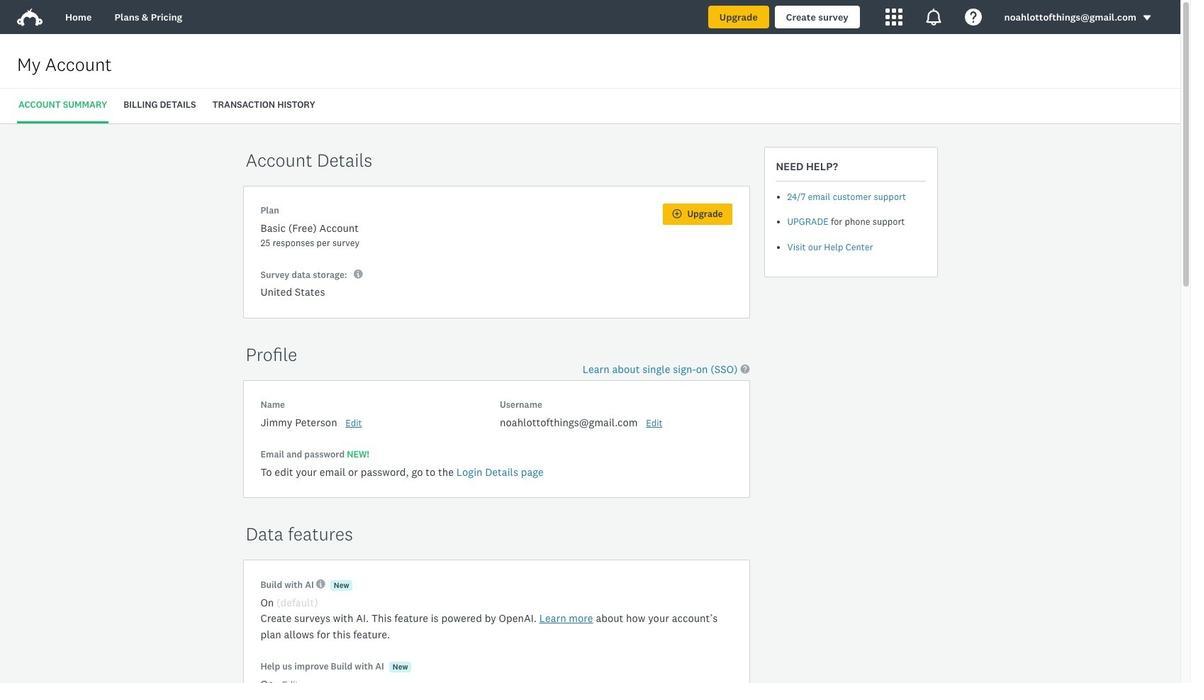 Task type: describe. For each thing, give the bounding box(es) containing it.
2 products icon image from the left
[[926, 9, 943, 26]]

help icon image
[[965, 9, 982, 26]]

surveymonkey logo image
[[17, 9, 43, 26]]



Task type: locate. For each thing, give the bounding box(es) containing it.
0 horizontal spatial products icon image
[[886, 9, 903, 26]]

products icon image
[[886, 9, 903, 26], [926, 9, 943, 26]]

1 products icon image from the left
[[886, 9, 903, 26]]

dropdown arrow image
[[1143, 13, 1153, 23]]

1 horizontal spatial products icon image
[[926, 9, 943, 26]]



Task type: vqa. For each thing, say whether or not it's contained in the screenshot.
X image
no



